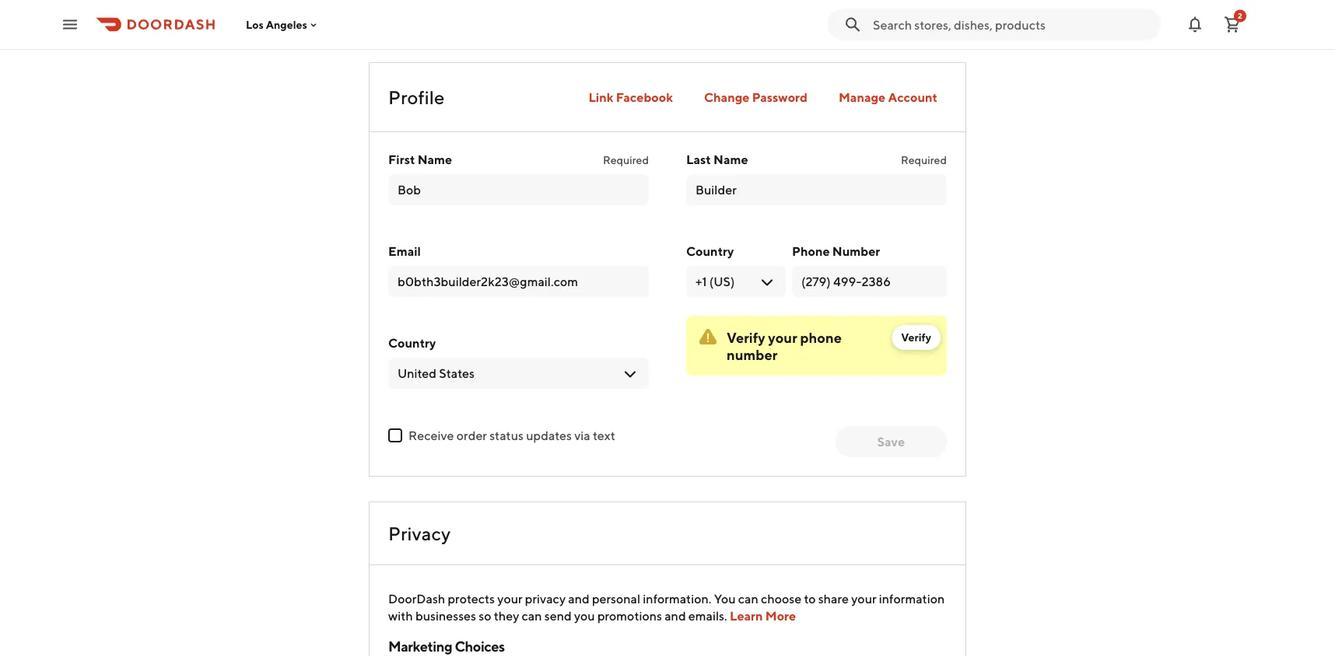 Task type: vqa. For each thing, say whether or not it's contained in the screenshot.
Phone Number telephone field
yes



Task type: describe. For each thing, give the bounding box(es) containing it.
choices
[[455, 638, 505, 655]]

receive
[[408, 428, 454, 443]]

open menu image
[[61, 15, 79, 34]]

personal
[[592, 592, 640, 606]]

1 vertical spatial country
[[388, 336, 436, 351]]

updates
[[526, 428, 572, 443]]

promotions
[[597, 609, 662, 624]]

marketing choices
[[388, 638, 505, 655]]

change password link
[[695, 82, 817, 113]]

businesses
[[415, 609, 476, 624]]

text
[[593, 428, 615, 443]]

so
[[479, 609, 491, 624]]

verify for verify
[[901, 331, 931, 344]]

verify your phone number status
[[686, 316, 947, 376]]

share
[[818, 592, 849, 606]]

save
[[877, 435, 905, 449]]

choose
[[761, 592, 802, 606]]

Email email field
[[398, 273, 640, 290]]

Last Name text field
[[696, 181, 938, 198]]

los angeles
[[246, 18, 307, 31]]

you
[[574, 609, 595, 624]]

change
[[704, 90, 750, 105]]

change password
[[704, 90, 808, 105]]

with
[[388, 609, 413, 624]]

1 horizontal spatial and
[[665, 609, 686, 624]]

first
[[388, 152, 415, 167]]

phone
[[792, 244, 830, 259]]

learn more
[[730, 609, 796, 624]]

manage
[[839, 90, 886, 105]]

manage account
[[839, 90, 938, 105]]

number
[[727, 346, 778, 363]]

doordash protects your privacy and personal information. you can choose to share your information with businesses so they can send you promotions and emails.
[[388, 592, 945, 624]]

your inside verify your phone number
[[768, 329, 797, 346]]

they
[[494, 609, 519, 624]]



Task type: locate. For each thing, give the bounding box(es) containing it.
notification bell image
[[1186, 15, 1204, 34]]

name right first
[[418, 152, 452, 167]]

1 horizontal spatial your
[[768, 329, 797, 346]]

send
[[544, 609, 572, 624]]

and up you
[[568, 592, 590, 606]]

1 items, open order cart image
[[1223, 15, 1242, 34]]

required down account
[[901, 154, 947, 167]]

via
[[574, 428, 590, 443]]

1 horizontal spatial verify
[[901, 331, 931, 344]]

email
[[388, 244, 421, 259]]

link facebook button
[[579, 82, 682, 113]]

privacy
[[525, 592, 566, 606]]

link facebook
[[589, 90, 673, 105]]

learn more link
[[730, 609, 796, 624]]

Phone Number telephone field
[[801, 273, 938, 290]]

name for last name
[[714, 152, 748, 167]]

0 horizontal spatial verify
[[727, 329, 765, 346]]

verify up number at right bottom
[[727, 329, 765, 346]]

manage account link
[[829, 82, 947, 113]]

verify inside verify your phone number
[[727, 329, 765, 346]]

2 name from the left
[[714, 152, 748, 167]]

more
[[765, 609, 796, 624]]

information
[[879, 592, 945, 606]]

first name
[[388, 152, 452, 167]]

account
[[888, 90, 938, 105]]

1 horizontal spatial country
[[686, 244, 734, 259]]

required down the link facebook
[[603, 154, 649, 167]]

phone
[[800, 329, 842, 346]]

2 button
[[1217, 9, 1248, 40]]

First Name text field
[[398, 181, 640, 198]]

number
[[832, 244, 880, 259]]

0 vertical spatial and
[[568, 592, 590, 606]]

status
[[490, 428, 524, 443]]

0 horizontal spatial your
[[497, 592, 523, 606]]

to
[[804, 592, 816, 606]]

privacy
[[388, 522, 451, 545]]

last
[[686, 152, 711, 167]]

country
[[686, 244, 734, 259], [388, 336, 436, 351]]

you
[[714, 592, 736, 606]]

can
[[738, 592, 758, 606], [522, 609, 542, 624]]

phone number
[[792, 244, 880, 259]]

and down information.
[[665, 609, 686, 624]]

name right the last
[[714, 152, 748, 167]]

los angeles button
[[246, 18, 320, 31]]

2 required from the left
[[901, 154, 947, 167]]

verify your phone number
[[727, 329, 842, 363]]

angeles
[[266, 18, 307, 31]]

profile
[[388, 86, 445, 108]]

name
[[418, 152, 452, 167], [714, 152, 748, 167]]

0 horizontal spatial can
[[522, 609, 542, 624]]

2 horizontal spatial your
[[851, 592, 877, 606]]

1 horizontal spatial can
[[738, 592, 758, 606]]

0 horizontal spatial name
[[418, 152, 452, 167]]

password
[[752, 90, 808, 105]]

1 vertical spatial and
[[665, 609, 686, 624]]

your up they
[[497, 592, 523, 606]]

verify for verify your phone number
[[727, 329, 765, 346]]

0 horizontal spatial and
[[568, 592, 590, 606]]

marketing
[[388, 638, 452, 655]]

verify button
[[892, 325, 941, 350]]

los
[[246, 18, 264, 31]]

doordash
[[388, 592, 445, 606]]

0 vertical spatial can
[[738, 592, 758, 606]]

your
[[768, 329, 797, 346], [497, 592, 523, 606], [851, 592, 877, 606]]

1 horizontal spatial name
[[714, 152, 748, 167]]

required
[[603, 154, 649, 167], [901, 154, 947, 167]]

name for first name
[[418, 152, 452, 167]]

receive order status updates via text
[[408, 428, 615, 443]]

2
[[1238, 11, 1242, 20]]

link
[[589, 90, 614, 105]]

required for last name
[[901, 154, 947, 167]]

Receive order status updates via text checkbox
[[388, 429, 402, 443]]

0 horizontal spatial required
[[603, 154, 649, 167]]

facebook
[[616, 90, 673, 105]]

learn
[[730, 609, 763, 624]]

1 required from the left
[[603, 154, 649, 167]]

1 vertical spatial can
[[522, 609, 542, 624]]

Store search: begin typing to search for stores available on DoorDash text field
[[873, 16, 1152, 33]]

your up number at right bottom
[[768, 329, 797, 346]]

emails.
[[688, 609, 727, 624]]

required for first name
[[603, 154, 649, 167]]

can down privacy
[[522, 609, 542, 624]]

verify down "phone number" phone field
[[901, 331, 931, 344]]

protects
[[448, 592, 495, 606]]

save button
[[835, 426, 947, 458]]

last name
[[686, 152, 748, 167]]

0 vertical spatial country
[[686, 244, 734, 259]]

can up learn
[[738, 592, 758, 606]]

and
[[568, 592, 590, 606], [665, 609, 686, 624]]

0 horizontal spatial country
[[388, 336, 436, 351]]

your right share
[[851, 592, 877, 606]]

information.
[[643, 592, 711, 606]]

verify
[[727, 329, 765, 346], [901, 331, 931, 344]]

1 horizontal spatial required
[[901, 154, 947, 167]]

order
[[457, 428, 487, 443]]

verify inside button
[[901, 331, 931, 344]]

1 name from the left
[[418, 152, 452, 167]]



